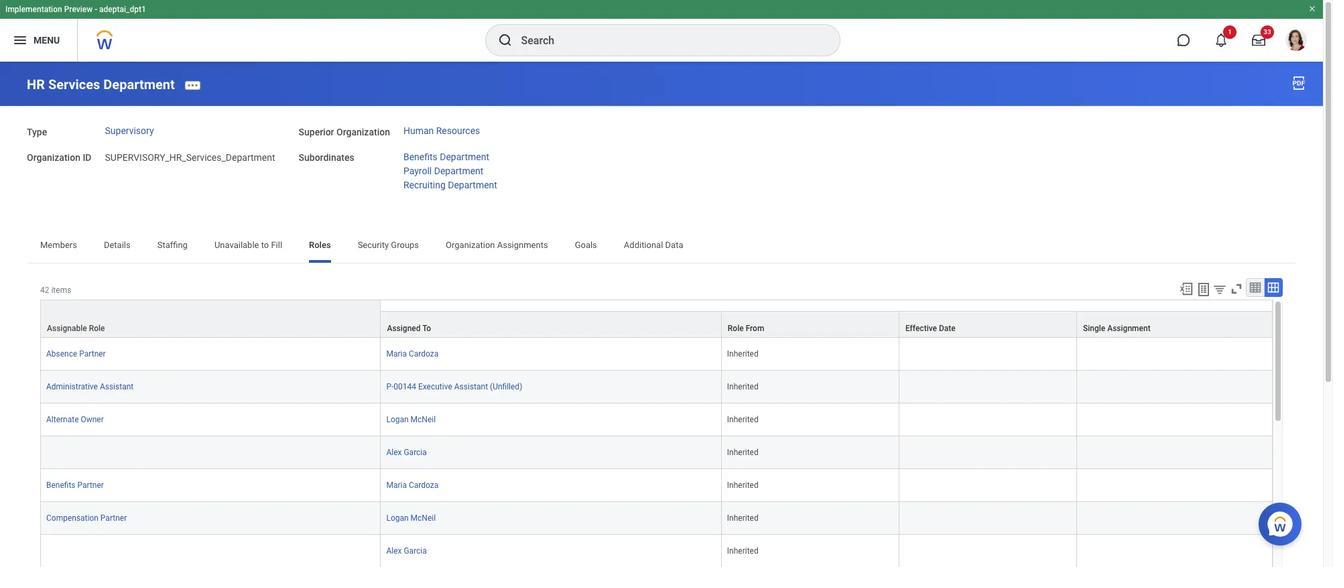 Task type: describe. For each thing, give the bounding box(es) containing it.
export to excel image
[[1179, 282, 1194, 297]]

executive
[[418, 382, 452, 391]]

7 inherited from the top
[[727, 546, 759, 556]]

items
[[51, 286, 71, 295]]

supervisory link
[[105, 126, 154, 136]]

partner for absence partner
[[79, 349, 106, 358]]

effective
[[906, 324, 937, 333]]

fullscreen image
[[1230, 282, 1244, 297]]

maria cardoza link for absence partner
[[386, 346, 439, 358]]

role from button
[[722, 311, 899, 337]]

notifications large image
[[1215, 34, 1228, 47]]

menu
[[34, 35, 60, 45]]

menu button
[[0, 19, 77, 62]]

organization for organization id
[[27, 153, 80, 163]]

alex garcia link for eighth row from the top of the 'hr services department' main content
[[386, 543, 427, 556]]

close environment banner image
[[1309, 5, 1317, 13]]

superior
[[299, 127, 334, 137]]

implementation
[[5, 5, 62, 14]]

maria cardoza link for benefits partner
[[386, 478, 439, 490]]

compensation partner
[[46, 513, 127, 523]]

administrative assistant
[[46, 382, 134, 391]]

payroll department link
[[404, 166, 484, 176]]

compensation
[[46, 513, 98, 523]]

logan for alternate owner
[[386, 415, 409, 424]]

absence
[[46, 349, 77, 358]]

supervisory
[[105, 126, 154, 136]]

export to worksheets image
[[1196, 282, 1212, 298]]

alternate owner
[[46, 415, 104, 424]]

implementation preview -   adeptai_dpt1
[[5, 5, 146, 14]]

compensation partner link
[[46, 511, 127, 523]]

1
[[1228, 28, 1232, 36]]

hr services department link
[[27, 76, 175, 92]]

organization id
[[27, 153, 92, 163]]

alternate owner link
[[46, 412, 104, 424]]

single
[[1083, 324, 1106, 333]]

effective date button
[[900, 311, 1077, 337]]

alex for 5th row from the top
[[386, 448, 402, 457]]

from
[[746, 324, 765, 333]]

department up supervisory link
[[103, 76, 175, 92]]

search image
[[497, 32, 513, 48]]

type
[[27, 127, 47, 137]]

logan mcneil link for compensation partner
[[386, 511, 436, 523]]

data
[[665, 240, 684, 250]]

effective date
[[906, 324, 956, 333]]

fill
[[271, 240, 282, 250]]

department for benefits
[[440, 152, 489, 162]]

5 row from the top
[[40, 436, 1273, 469]]

maria cardoza for benefits partner
[[386, 480, 439, 490]]

logan mcneil link for alternate owner
[[386, 412, 436, 424]]

benefits for benefits partner
[[46, 480, 75, 490]]

00144
[[394, 382, 416, 391]]

hr services department
[[27, 76, 175, 92]]

assignable role button
[[41, 300, 380, 337]]

p-00144 executive assistant (unfilled)
[[386, 382, 522, 391]]

subordinates
[[299, 153, 354, 163]]

inherited for absence partner
[[727, 349, 759, 358]]

maria for benefits partner
[[386, 480, 407, 490]]

cardoza for benefits partner
[[409, 480, 439, 490]]

assignable role
[[47, 324, 105, 333]]

assignable
[[47, 324, 87, 333]]

department for payroll
[[434, 166, 484, 176]]

garcia for 5th row from the top
[[404, 448, 427, 457]]

administrative
[[46, 382, 98, 391]]

33
[[1264, 28, 1272, 36]]

services
[[48, 76, 100, 92]]

adeptai_dpt1
[[99, 5, 146, 14]]

tab list inside 'hr services department' main content
[[27, 231, 1297, 263]]

security groups
[[358, 240, 419, 250]]

mcneil for alternate owner
[[411, 415, 436, 424]]

1 assistant from the left
[[100, 382, 134, 391]]

expand table image
[[1267, 281, 1281, 295]]

-
[[95, 5, 97, 14]]

alternate
[[46, 415, 79, 424]]

recruiting department
[[404, 180, 497, 190]]

row containing compensation partner
[[40, 502, 1273, 535]]

absence partner
[[46, 349, 106, 358]]

hr services department main content
[[0, 62, 1323, 567]]

unavailable to fill
[[214, 240, 282, 250]]

id
[[83, 153, 92, 163]]

organization assignments
[[446, 240, 548, 250]]

logan for compensation partner
[[386, 513, 409, 523]]

partner for benefits partner
[[77, 480, 104, 490]]

benefits department
[[404, 152, 489, 162]]

owner
[[81, 415, 104, 424]]

Search Workday  search field
[[521, 25, 812, 55]]

partner for compensation partner
[[100, 513, 127, 523]]

row containing absence partner
[[40, 338, 1273, 370]]

maria for absence partner
[[386, 349, 407, 358]]

unavailable
[[214, 240, 259, 250]]

members
[[40, 240, 77, 250]]

role from
[[728, 324, 765, 333]]

security
[[358, 240, 389, 250]]



Task type: vqa. For each thing, say whether or not it's contained in the screenshot.
"EMAIL LOGAN MCNEIL" element
no



Task type: locate. For each thing, give the bounding box(es) containing it.
items selected list
[[404, 152, 520, 190]]

administrative assistant link
[[46, 379, 134, 391]]

superior organization
[[299, 127, 390, 137]]

benefits
[[404, 152, 438, 162], [46, 480, 75, 490]]

2 row from the top
[[40, 338, 1273, 370]]

tab list containing members
[[27, 231, 1297, 263]]

payroll
[[404, 166, 432, 176]]

mcneil
[[411, 415, 436, 424], [411, 513, 436, 523]]

6 inherited from the top
[[727, 513, 759, 523]]

1 horizontal spatial role
[[728, 324, 744, 333]]

4 inherited from the top
[[727, 448, 759, 457]]

inherited for alternate owner
[[727, 415, 759, 424]]

1 alex garcia from the top
[[386, 448, 427, 457]]

alex for eighth row from the top of the 'hr services department' main content
[[386, 546, 402, 556]]

2 alex garcia link from the top
[[386, 543, 427, 556]]

7 row from the top
[[40, 502, 1273, 535]]

single assignment
[[1083, 324, 1151, 333]]

view printable version (pdf) image
[[1291, 75, 1307, 91]]

cardoza
[[409, 349, 439, 358], [409, 480, 439, 490]]

partner up compensation partner link
[[77, 480, 104, 490]]

alex garcia link for 5th row from the top
[[386, 445, 427, 457]]

2 garcia from the top
[[404, 546, 427, 556]]

cell
[[900, 338, 1077, 370], [1077, 338, 1273, 370], [900, 370, 1077, 403], [1077, 370, 1273, 403], [900, 403, 1077, 436], [1077, 403, 1273, 436], [40, 436, 381, 469], [900, 436, 1077, 469], [1077, 436, 1273, 469], [900, 469, 1077, 502], [1077, 469, 1273, 502], [900, 502, 1077, 535], [1077, 502, 1273, 535], [40, 535, 381, 567], [900, 535, 1077, 567], [1077, 535, 1273, 567]]

human resources
[[404, 126, 480, 136]]

department
[[103, 76, 175, 92], [440, 152, 489, 162], [434, 166, 484, 176], [448, 180, 497, 190]]

role inside popup button
[[89, 324, 105, 333]]

8 row from the top
[[40, 535, 1273, 567]]

0 vertical spatial alex garcia
[[386, 448, 427, 457]]

1 vertical spatial logan mcneil
[[386, 513, 436, 523]]

garcia for eighth row from the top of the 'hr services department' main content
[[404, 546, 427, 556]]

assignable role row
[[40, 299, 1273, 338]]

0 horizontal spatial benefits
[[46, 480, 75, 490]]

profile logan mcneil image
[[1286, 30, 1307, 54]]

details
[[104, 240, 131, 250]]

0 horizontal spatial organization
[[27, 153, 80, 163]]

table image
[[1249, 281, 1262, 295]]

department down payroll department
[[448, 180, 497, 190]]

preview
[[64, 5, 93, 14]]

1 garcia from the top
[[404, 448, 427, 457]]

0 vertical spatial cardoza
[[409, 349, 439, 358]]

0 vertical spatial mcneil
[[411, 415, 436, 424]]

organization for organization assignments
[[446, 240, 495, 250]]

assistant
[[100, 382, 134, 391], [454, 382, 488, 391]]

1 alex garcia link from the top
[[386, 445, 427, 457]]

maria cardoza link
[[386, 346, 439, 358], [386, 478, 439, 490]]

1 cardoza from the top
[[409, 349, 439, 358]]

organization up subordinates
[[337, 127, 390, 137]]

2 inherited from the top
[[727, 382, 759, 391]]

1 button
[[1207, 25, 1237, 55]]

1 horizontal spatial assistant
[[454, 382, 488, 391]]

2 role from the left
[[728, 324, 744, 333]]

2 maria cardoza link from the top
[[386, 478, 439, 490]]

additional data
[[624, 240, 684, 250]]

logan
[[386, 415, 409, 424], [386, 513, 409, 523]]

1 vertical spatial maria cardoza link
[[386, 478, 439, 490]]

2 logan mcneil link from the top
[[386, 511, 436, 523]]

5 inherited from the top
[[727, 480, 759, 490]]

1 vertical spatial alex garcia
[[386, 546, 427, 556]]

0 vertical spatial benefits
[[404, 152, 438, 162]]

toolbar
[[1173, 279, 1283, 299]]

assignment
[[1108, 324, 1151, 333]]

1 maria cardoza link from the top
[[386, 346, 439, 358]]

row containing benefits partner
[[40, 469, 1273, 502]]

alex garcia link
[[386, 445, 427, 457], [386, 543, 427, 556]]

0 vertical spatial alex garcia link
[[386, 445, 427, 457]]

2 vertical spatial partner
[[100, 513, 127, 523]]

42 items
[[40, 286, 71, 295]]

garcia
[[404, 448, 427, 457], [404, 546, 427, 556]]

1 logan from the top
[[386, 415, 409, 424]]

1 role from the left
[[89, 324, 105, 333]]

33 button
[[1244, 25, 1275, 55]]

2 logan mcneil from the top
[[386, 513, 436, 523]]

1 vertical spatial alex
[[386, 546, 402, 556]]

0 vertical spatial partner
[[79, 349, 106, 358]]

inherited for compensation partner
[[727, 513, 759, 523]]

mcneil for compensation partner
[[411, 513, 436, 523]]

2 cardoza from the top
[[409, 480, 439, 490]]

organization inside tab list
[[446, 240, 495, 250]]

p-
[[386, 382, 394, 391]]

inherited
[[727, 349, 759, 358], [727, 382, 759, 391], [727, 415, 759, 424], [727, 448, 759, 457], [727, 480, 759, 490], [727, 513, 759, 523], [727, 546, 759, 556]]

1 vertical spatial logan
[[386, 513, 409, 523]]

cardoza for absence partner
[[409, 349, 439, 358]]

1 mcneil from the top
[[411, 415, 436, 424]]

2 horizontal spatial organization
[[446, 240, 495, 250]]

date
[[939, 324, 956, 333]]

2 assistant from the left
[[454, 382, 488, 391]]

maria cardoza
[[386, 349, 439, 358], [386, 480, 439, 490]]

staffing
[[157, 240, 188, 250]]

4 row from the top
[[40, 403, 1273, 436]]

benefits for benefits department
[[404, 152, 438, 162]]

3 row from the top
[[40, 370, 1273, 403]]

toolbar inside 'hr services department' main content
[[1173, 279, 1283, 299]]

1 logan mcneil from the top
[[386, 415, 436, 424]]

assistant up owner
[[100, 382, 134, 391]]

benefits inside 'items selected' list
[[404, 152, 438, 162]]

3 inherited from the top
[[727, 415, 759, 424]]

1 row from the top
[[40, 311, 1273, 338]]

1 vertical spatial alex garcia link
[[386, 543, 427, 556]]

alex garcia for eighth row from the top of the 'hr services department' main content
[[386, 546, 427, 556]]

0 vertical spatial maria
[[386, 349, 407, 358]]

1 vertical spatial organization
[[27, 153, 80, 163]]

6 row from the top
[[40, 469, 1273, 502]]

human
[[404, 126, 434, 136]]

42
[[40, 286, 49, 295]]

partner right compensation
[[100, 513, 127, 523]]

single assignment button
[[1077, 311, 1273, 337]]

row containing assigned to
[[40, 311, 1273, 338]]

2 maria from the top
[[386, 480, 407, 490]]

recruiting department link
[[404, 180, 497, 190]]

alex garcia for 5th row from the top
[[386, 448, 427, 457]]

assigned
[[387, 324, 421, 333]]

organization
[[337, 127, 390, 137], [27, 153, 80, 163], [446, 240, 495, 250]]

1 horizontal spatial organization
[[337, 127, 390, 137]]

assigned to
[[387, 324, 431, 333]]

select to filter grid data image
[[1213, 283, 1228, 297]]

logan mcneil for compensation partner
[[386, 513, 436, 523]]

partner
[[79, 349, 106, 358], [77, 480, 104, 490], [100, 513, 127, 523]]

row containing alternate owner
[[40, 403, 1273, 436]]

assignments
[[497, 240, 548, 250]]

tab list
[[27, 231, 1297, 263]]

role left from
[[728, 324, 744, 333]]

logan mcneil
[[386, 415, 436, 424], [386, 513, 436, 523]]

1 maria from the top
[[386, 349, 407, 358]]

to
[[423, 324, 431, 333]]

assistant left (unfilled)
[[454, 382, 488, 391]]

(unfilled)
[[490, 382, 522, 391]]

0 vertical spatial organization
[[337, 127, 390, 137]]

benefits partner
[[46, 480, 104, 490]]

1 vertical spatial cardoza
[[409, 480, 439, 490]]

inherited for benefits partner
[[727, 480, 759, 490]]

2 logan from the top
[[386, 513, 409, 523]]

benefits up 'payroll'
[[404, 152, 438, 162]]

row
[[40, 311, 1273, 338], [40, 338, 1273, 370], [40, 370, 1273, 403], [40, 403, 1273, 436], [40, 436, 1273, 469], [40, 469, 1273, 502], [40, 502, 1273, 535], [40, 535, 1273, 567]]

payroll department
[[404, 166, 484, 176]]

inbox large image
[[1252, 34, 1266, 47]]

roles
[[309, 240, 331, 250]]

organization down type
[[27, 153, 80, 163]]

assigned to button
[[381, 311, 721, 337]]

1 vertical spatial partner
[[77, 480, 104, 490]]

1 horizontal spatial benefits
[[404, 152, 438, 162]]

recruiting
[[404, 180, 446, 190]]

1 vertical spatial garcia
[[404, 546, 427, 556]]

1 vertical spatial logan mcneil link
[[386, 511, 436, 523]]

0 horizontal spatial assistant
[[100, 382, 134, 391]]

goals
[[575, 240, 597, 250]]

menu banner
[[0, 0, 1323, 62]]

justify image
[[12, 32, 28, 48]]

2 vertical spatial organization
[[446, 240, 495, 250]]

benefits up compensation
[[46, 480, 75, 490]]

1 vertical spatial benefits
[[46, 480, 75, 490]]

1 logan mcneil link from the top
[[386, 412, 436, 424]]

1 vertical spatial mcneil
[[411, 513, 436, 523]]

partner down assignable role
[[79, 349, 106, 358]]

additional
[[624, 240, 663, 250]]

0 vertical spatial logan
[[386, 415, 409, 424]]

department up 'payroll department' link
[[440, 152, 489, 162]]

organization left "assignments"
[[446, 240, 495, 250]]

role right assignable
[[89, 324, 105, 333]]

supervisory_hr_services_department
[[105, 153, 275, 163]]

1 inherited from the top
[[727, 349, 759, 358]]

benefits inside row
[[46, 480, 75, 490]]

role inside popup button
[[728, 324, 744, 333]]

maria cardoza for absence partner
[[386, 349, 439, 358]]

row containing administrative assistant
[[40, 370, 1273, 403]]

2 maria cardoza from the top
[[386, 480, 439, 490]]

2 alex from the top
[[386, 546, 402, 556]]

resources
[[436, 126, 480, 136]]

0 vertical spatial maria cardoza link
[[386, 346, 439, 358]]

1 alex from the top
[[386, 448, 402, 457]]

benefits department link
[[404, 152, 489, 162]]

department up recruiting department
[[434, 166, 484, 176]]

to
[[261, 240, 269, 250]]

absence partner link
[[46, 346, 106, 358]]

0 vertical spatial maria cardoza
[[386, 349, 439, 358]]

1 maria cardoza from the top
[[386, 349, 439, 358]]

human resources link
[[404, 126, 480, 136]]

hr
[[27, 76, 45, 92]]

2 mcneil from the top
[[411, 513, 436, 523]]

0 vertical spatial logan mcneil
[[386, 415, 436, 424]]

2 alex garcia from the top
[[386, 546, 427, 556]]

0 horizontal spatial role
[[89, 324, 105, 333]]

0 vertical spatial garcia
[[404, 448, 427, 457]]

inherited for administrative assistant
[[727, 382, 759, 391]]

1 vertical spatial maria cardoza
[[386, 480, 439, 490]]

role
[[89, 324, 105, 333], [728, 324, 744, 333]]

0 vertical spatial logan mcneil link
[[386, 412, 436, 424]]

department for recruiting
[[448, 180, 497, 190]]

1 vertical spatial maria
[[386, 480, 407, 490]]

maria
[[386, 349, 407, 358], [386, 480, 407, 490]]

benefits partner link
[[46, 478, 104, 490]]

groups
[[391, 240, 419, 250]]

logan mcneil for alternate owner
[[386, 415, 436, 424]]

p-00144 executive assistant (unfilled) link
[[386, 379, 522, 391]]

0 vertical spatial alex
[[386, 448, 402, 457]]



